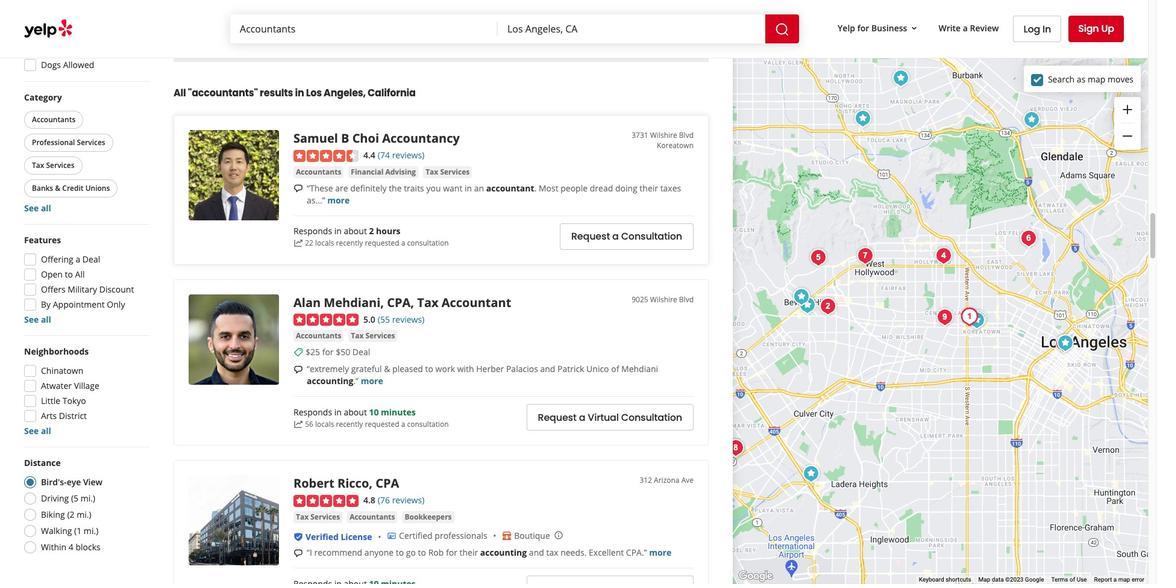 Task type: vqa. For each thing, say whether or not it's contained in the screenshot.
The Robert
yes



Task type: describe. For each thing, give the bounding box(es) containing it.
a for write a review
[[963, 22, 968, 34]]

keyboard shortcuts button
[[919, 576, 971, 585]]

2
[[369, 226, 374, 237]]

consultation inside request a consultation button
[[621, 230, 682, 244]]

5 star rating image
[[293, 314, 359, 326]]

2 horizontal spatial tax services link
[[423, 166, 472, 178]]

sign up
[[1078, 22, 1114, 36]]

(55
[[378, 314, 390, 325]]

services for the professional services button
[[77, 137, 105, 148]]

professional services
[[32, 137, 105, 148]]

professionals
[[435, 530, 487, 542]]

request a consultation button
[[560, 223, 694, 250]]

verified license
[[306, 532, 372, 543]]

22 locals recently requested a consultation
[[305, 238, 449, 248]]

samuel b choi accountancy link
[[293, 130, 460, 146]]

©2023
[[1005, 577, 1023, 583]]

accountants for accountants button above $25
[[296, 331, 341, 341]]

a for request a virtual consultation
[[579, 411, 585, 425]]

cpa."
[[626, 547, 647, 559]]

cpa,
[[387, 294, 414, 311]]

license
[[341, 532, 372, 543]]

to right go
[[418, 547, 426, 559]]

pleased
[[392, 364, 423, 375]]

see all for chinatown
[[24, 425, 51, 437]]

terms of use
[[1051, 577, 1087, 583]]

financial
[[351, 167, 383, 177]]

california
[[368, 86, 416, 100]]

robert ricco, cpa
[[293, 476, 399, 492]]

kids
[[78, 29, 95, 40]]

tax up the banks
[[32, 160, 44, 171]]

bird's-eye view
[[41, 477, 102, 488]]

group containing category
[[22, 92, 149, 215]]

accountants for accountants button below 4.8
[[350, 512, 395, 522]]

"accountants"
[[188, 86, 258, 100]]

julie moran, cpa image
[[889, 66, 913, 90]]

1 all from the top
[[41, 202, 51, 214]]

arizona
[[654, 476, 679, 486]]

a for report a map error
[[1113, 577, 1117, 583]]

balyan financial services image
[[1016, 226, 1040, 250]]

yelp for business button
[[833, 17, 924, 39]]

bookkeepers
[[405, 512, 452, 522]]

"these
[[307, 182, 333, 194]]

yelp for business
[[838, 22, 907, 34]]

1 horizontal spatial accounting
[[480, 547, 527, 559]]

4.4
[[363, 149, 375, 161]]

chang ryul ji, cpa image
[[964, 308, 989, 332]]

group containing neighborhoods
[[20, 346, 149, 438]]

financial advising link
[[349, 166, 418, 178]]

good
[[41, 29, 62, 40]]

about for request a consultation
[[344, 226, 367, 237]]

walking
[[41, 525, 72, 537]]

(2
[[67, 509, 74, 521]]

accountants button up "these
[[293, 166, 344, 178]]

recommend
[[314, 547, 362, 559]]

log
[[1024, 22, 1040, 36]]

recently for request a consultation
[[336, 238, 363, 248]]

map data ©2023 google
[[978, 577, 1044, 583]]

of inside the "extremely grateful & pleased to work with herber palacios and patrick unico of mehdiani accounting ." more
[[611, 364, 619, 375]]

1 vertical spatial and
[[529, 547, 544, 559]]

dogs
[[41, 59, 61, 71]]

consultation inside request a virtual consultation button
[[621, 411, 682, 425]]

4.8 star rating image
[[293, 495, 359, 507]]

unico
[[586, 364, 609, 375]]

16 trending v2 image
[[293, 239, 303, 248]]

accountants for accountants button on top of "these
[[296, 167, 341, 177]]

accountants link for alan
[[293, 330, 344, 342]]

services for tax services button under 5.0
[[366, 331, 395, 341]]

all for chinatown
[[41, 425, 51, 437]]

koreatown
[[657, 140, 694, 151]]

312
[[640, 476, 652, 486]]

los
[[306, 86, 322, 100]]

2 vertical spatial accountants link
[[347, 512, 397, 524]]

16 speech v2 image for robert ricco, cpa
[[293, 549, 303, 559]]

taxes
[[660, 182, 681, 194]]

outdoor seating
[[41, 14, 106, 25]]

in left 2
[[334, 226, 342, 237]]

alan mehdiani, cpa, tax accountant
[[293, 294, 511, 311]]

view
[[83, 477, 102, 488]]

accountant
[[486, 182, 534, 194]]

0 horizontal spatial tax services link
[[293, 512, 342, 524]]

you
[[426, 182, 441, 194]]

(55 reviews)
[[378, 314, 424, 325]]

their inside . most people dread doing their taxes as..."
[[640, 182, 658, 194]]

16 speech v2 image for alan mehdiani, cpa, tax accountant
[[293, 365, 303, 375]]

Find text field
[[240, 22, 488, 36]]

and inside the "extremely grateful & pleased to work with herber palacios and patrick unico of mehdiani accounting ." more
[[540, 364, 555, 375]]

1 vertical spatial tax services link
[[349, 330, 397, 342]]

review
[[970, 22, 999, 34]]

services for tax services button over want
[[440, 167, 470, 177]]

1 horizontal spatial deal
[[352, 347, 370, 358]]

more link for mehdiani,
[[361, 376, 383, 387]]

tax services button down 5.0
[[349, 330, 397, 342]]

$25
[[306, 347, 320, 358]]

mehdiani,
[[324, 294, 384, 311]]

to down offering a deal
[[65, 269, 73, 280]]

responds in about 10 minutes
[[293, 407, 416, 418]]

driving (5 mi.)
[[41, 493, 95, 504]]

blvd for 9025 wilshire blvd
[[679, 294, 694, 305]]

search image
[[775, 22, 789, 37]]

& inside button
[[55, 183, 60, 193]]

financial counseling center image
[[933, 305, 957, 329]]

within 4 blocks
[[41, 542, 100, 553]]

map for error
[[1118, 577, 1130, 583]]

see for chinatown
[[24, 425, 39, 437]]

see all for offering a deal
[[24, 314, 51, 325]]

zoom in image
[[1120, 102, 1135, 117]]

as..."
[[307, 194, 325, 206]]

tax services button down 4.8 star rating image
[[293, 512, 342, 524]]

2 horizontal spatial more
[[649, 547, 671, 559]]

consultation for request a consultation
[[407, 238, 449, 248]]

request a virtual consultation button
[[526, 405, 694, 431]]

request for request a consultation
[[571, 230, 610, 244]]

rgn accountancy group image
[[806, 246, 830, 270]]

responds in about 2 hours
[[293, 226, 400, 237]]

requested for request a consultation
[[365, 238, 399, 248]]

grateful
[[351, 364, 382, 375]]

a down the
[[401, 238, 405, 248]]

locals for request a virtual consultation
[[315, 419, 334, 430]]

only
[[107, 299, 125, 310]]

definitely
[[350, 182, 387, 194]]

with
[[457, 364, 474, 375]]

for for kids
[[65, 29, 76, 40]]

write
[[939, 22, 961, 34]]

accountants for accountants button over professional
[[32, 114, 75, 125]]

accountants button up professional
[[24, 111, 83, 129]]

professional services button
[[24, 134, 113, 152]]

verified
[[306, 532, 339, 543]]

eye
[[67, 477, 81, 488]]

4.4 star rating image
[[293, 150, 359, 162]]

doing
[[615, 182, 637, 194]]

offers
[[41, 284, 65, 295]]

alan mehdiani, cpa, tax accountant image
[[816, 294, 840, 318]]

16 certified professionals v2 image
[[387, 531, 397, 541]]

3731 wilshire blvd koreatown
[[632, 130, 694, 151]]

to inside the "extremely grateful & pleased to work with herber palacios and patrick unico of mehdiani accounting ." more
[[425, 364, 433, 375]]

in left 10
[[334, 407, 342, 418]]

more link for ricco,
[[649, 547, 671, 559]]

report a map error
[[1094, 577, 1144, 583]]

an
[[474, 182, 484, 194]]

most
[[539, 182, 558, 194]]

1 see all from the top
[[24, 202, 51, 214]]

sign
[[1078, 22, 1099, 36]]

0 horizontal spatial samuel b choi accountancy image
[[189, 130, 279, 221]]

tax services button up want
[[423, 166, 472, 178]]

for right rob
[[446, 547, 457, 559]]

mi.) for driving (5 mi.)
[[81, 493, 95, 504]]

.
[[534, 182, 536, 194]]

5.0
[[363, 314, 375, 325]]

see all button for chinatown
[[24, 425, 51, 437]]

accountancy
[[382, 130, 460, 146]]

write a review
[[939, 22, 999, 34]]

log in
[[1024, 22, 1051, 36]]

services for tax services button under professional
[[46, 160, 75, 171]]

biking (2 mi.)
[[41, 509, 91, 521]]

$50
[[336, 347, 350, 358]]

responds for request a consultation
[[293, 226, 332, 237]]

work
[[435, 364, 455, 375]]

consultation for request a virtual consultation
[[407, 419, 449, 430]]

4
[[69, 542, 73, 553]]

axiom books image
[[851, 106, 875, 130]]

military
[[68, 284, 97, 295]]



Task type: locate. For each thing, give the bounding box(es) containing it.
see all button down the banks
[[24, 202, 51, 214]]

about for request a virtual consultation
[[344, 407, 367, 418]]

1 horizontal spatial tax services link
[[349, 330, 397, 342]]

2 vertical spatial see
[[24, 425, 39, 437]]

0 vertical spatial 16 speech v2 image
[[293, 365, 303, 375]]

1 vertical spatial consultation
[[621, 411, 682, 425]]

2 requested from the top
[[365, 419, 399, 430]]

0 vertical spatial 16 trending v2 image
[[293, 0, 303, 7]]

mi.) for biking (2 mi.)
[[77, 509, 91, 521]]

1 vertical spatial wilshire
[[650, 294, 677, 305]]

2 about from the top
[[344, 407, 367, 418]]

district
[[59, 410, 87, 422]]

2 responds from the top
[[293, 407, 332, 418]]

1 vertical spatial their
[[460, 547, 478, 559]]

blvd for 3731 wilshire blvd koreatown
[[679, 130, 694, 140]]

& inside the "extremely grateful & pleased to work with herber palacios and patrick unico of mehdiani accounting ." more
[[384, 364, 390, 375]]

see for offering a deal
[[24, 314, 39, 325]]

banks & credit unions
[[32, 183, 110, 193]]

1 vertical spatial samuel b choi accountancy image
[[957, 305, 981, 329]]

robert ricco, cpa image
[[1053, 331, 1077, 355], [189, 476, 279, 566]]

all down 'arts'
[[41, 425, 51, 437]]

tax up 16 verified v2 image
[[296, 512, 309, 522]]

1 vertical spatial accountants link
[[293, 330, 344, 342]]

request for request a virtual consultation
[[538, 411, 577, 425]]

financial advising
[[351, 167, 416, 177]]

1 horizontal spatial none field
[[507, 22, 756, 36]]

1 vertical spatial mi.)
[[77, 509, 91, 521]]

1 none field from the left
[[240, 22, 488, 36]]

. most people dread doing their taxes as..."
[[307, 182, 681, 206]]

2 vertical spatial mi.)
[[84, 525, 98, 537]]

features
[[24, 234, 61, 246]]

see all button for offering a deal
[[24, 314, 51, 325]]

chinatown
[[41, 365, 83, 377]]

none field near
[[507, 22, 756, 36]]

0 vertical spatial wilshire
[[650, 130, 677, 140]]

0 vertical spatial see all
[[24, 202, 51, 214]]

16 boutique v2 image
[[502, 531, 512, 541]]

all left "accountants"
[[174, 86, 186, 100]]

services
[[77, 137, 105, 148], [46, 160, 75, 171], [440, 167, 470, 177], [366, 331, 395, 341], [310, 512, 340, 522]]

tax down 5.0
[[351, 331, 364, 341]]

accountants link down 4.8
[[347, 512, 397, 524]]

their down professionals
[[460, 547, 478, 559]]

312 arizona ave
[[640, 476, 694, 486]]

info icon image
[[554, 531, 563, 541], [554, 531, 563, 541]]

about left 2
[[344, 226, 367, 237]]

all down the banks
[[41, 202, 51, 214]]

accounting
[[307, 376, 353, 387], [480, 547, 527, 559]]

9025 wilshire blvd
[[632, 294, 694, 305]]

1 vertical spatial reviews)
[[392, 314, 424, 325]]

1 vertical spatial deal
[[352, 347, 370, 358]]

0 horizontal spatial robert ricco, cpa image
[[189, 476, 279, 566]]

2 vertical spatial see all button
[[24, 425, 51, 437]]

1 vertical spatial map
[[1118, 577, 1130, 583]]

1 horizontal spatial more link
[[361, 376, 383, 387]]

tax
[[32, 160, 44, 171], [426, 167, 438, 177], [417, 294, 438, 311], [351, 331, 364, 341], [296, 512, 309, 522]]

1 vertical spatial blvd
[[679, 294, 694, 305]]

results
[[260, 86, 293, 100]]

0 horizontal spatial more
[[327, 194, 350, 206]]

option group
[[20, 457, 149, 557]]

wilshire right 3731
[[650, 130, 677, 140]]

16 trending v2 image
[[293, 0, 303, 7], [293, 420, 303, 429]]

wiseman & burke image
[[1019, 108, 1043, 132]]

a down minutes
[[401, 419, 405, 430]]

0 vertical spatial recently
[[336, 238, 363, 248]]

16 chevron down v2 image
[[910, 23, 919, 33]]

tax services down 4.8 star rating image
[[296, 512, 340, 522]]

1 vertical spatial see all button
[[24, 314, 51, 325]]

jarrar & associates cpas image
[[789, 285, 813, 309]]

locals right 56
[[315, 419, 334, 430]]

map for moves
[[1088, 73, 1105, 85]]

see all button down 'arts'
[[24, 425, 51, 437]]

1 vertical spatial consultation
[[407, 419, 449, 430]]

reviews) up "advising"
[[392, 149, 424, 161]]

0 horizontal spatial all
[[75, 269, 85, 280]]

2 horizontal spatial more link
[[649, 547, 671, 559]]

mi.) right (5
[[81, 493, 95, 504]]

zoom out image
[[1120, 129, 1135, 144]]

to
[[65, 269, 73, 280], [425, 364, 433, 375], [396, 547, 404, 559], [418, 547, 426, 559]]

alan mehdiani, cpa, tax accountant image
[[189, 294, 279, 385]]

for for $50
[[322, 347, 334, 358]]

0 vertical spatial blvd
[[679, 130, 694, 140]]

3 all from the top
[[41, 425, 51, 437]]

2 16 speech v2 image from the top
[[293, 549, 303, 559]]

wilshire for 3731
[[650, 130, 677, 140]]

0 vertical spatial request
[[571, 230, 610, 244]]

accountants link up "these
[[293, 166, 344, 178]]

22
[[305, 238, 313, 248]]

recently down responds in about 10 minutes
[[336, 419, 363, 430]]

bird's-
[[41, 477, 67, 488]]

requested for request a virtual consultation
[[365, 419, 399, 430]]

see down the banks
[[24, 202, 39, 214]]

1 locals from the top
[[315, 238, 334, 248]]

mi.) right (1
[[84, 525, 98, 537]]

0 vertical spatial more link
[[327, 194, 350, 206]]

accountants button up $25
[[293, 330, 344, 342]]

wilshire right 9025
[[650, 294, 677, 305]]

for
[[857, 22, 869, 34], [65, 29, 76, 40], [322, 347, 334, 358], [446, 547, 457, 559]]

robert
[[293, 476, 334, 492]]

0 vertical spatial responds
[[293, 226, 332, 237]]

3 reviews) from the top
[[392, 495, 424, 506]]

1 vertical spatial 16 trending v2 image
[[293, 420, 303, 429]]

tax services down professional
[[32, 160, 75, 171]]

1 about from the top
[[344, 226, 367, 237]]

seating
[[77, 14, 106, 25]]

1 vertical spatial of
[[1070, 577, 1075, 583]]

1 vertical spatial all
[[75, 269, 85, 280]]

2 consultation from the top
[[621, 411, 682, 425]]

3 see all from the top
[[24, 425, 51, 437]]

1 horizontal spatial samuel b choi accountancy image
[[957, 305, 981, 329]]

1 vertical spatial all
[[41, 314, 51, 325]]

keyboard
[[919, 577, 944, 583]]

shael b. jacobson, cpa,  a.p.c. image
[[799, 462, 823, 486]]

Near text field
[[507, 22, 756, 36]]

0 vertical spatial more
[[327, 194, 350, 206]]

of right unico
[[611, 364, 619, 375]]

2 locals from the top
[[315, 419, 334, 430]]

tax services for tax services button over want
[[426, 167, 470, 177]]

1 horizontal spatial map
[[1118, 577, 1130, 583]]

2 vertical spatial tax services link
[[293, 512, 342, 524]]

request left virtual
[[538, 411, 577, 425]]

la tax services image
[[853, 244, 877, 268]]

for right yelp
[[857, 22, 869, 34]]

0 vertical spatial tax services link
[[423, 166, 472, 178]]

people
[[561, 182, 588, 194]]

(74
[[378, 149, 390, 161]]

responds up 56
[[293, 407, 332, 418]]

tax up you
[[426, 167, 438, 177]]

samuel b choi accountancy image
[[189, 130, 279, 221], [957, 305, 981, 329]]

option group containing distance
[[20, 457, 149, 557]]

2 vertical spatial see all
[[24, 425, 51, 437]]

1 vertical spatial locals
[[315, 419, 334, 430]]

reviews) down alan mehdiani, cpa, tax accountant link
[[392, 314, 424, 325]]

about left 10
[[344, 407, 367, 418]]

1 recently from the top
[[336, 238, 363, 248]]

verified license button
[[306, 532, 372, 543]]

1 horizontal spatial their
[[640, 182, 658, 194]]

1 horizontal spatial more
[[361, 376, 383, 387]]

3 see all button from the top
[[24, 425, 51, 437]]

and left "tax"
[[529, 547, 544, 559]]

see up distance on the left bottom of the page
[[24, 425, 39, 437]]

tax services for tax services button under professional
[[32, 160, 75, 171]]

2 see all button from the top
[[24, 314, 51, 325]]

0 vertical spatial reviews)
[[392, 149, 424, 161]]

see all down by
[[24, 314, 51, 325]]

choi
[[352, 130, 379, 146]]

0 vertical spatial map
[[1088, 73, 1105, 85]]

responds
[[293, 226, 332, 237], [293, 407, 332, 418]]

credit
[[62, 183, 84, 193]]

certified
[[399, 530, 433, 542]]

1 vertical spatial about
[[344, 407, 367, 418]]

tax services up want
[[426, 167, 470, 177]]

2 vertical spatial more
[[649, 547, 671, 559]]

services right professional
[[77, 137, 105, 148]]

blvd right 9025
[[679, 294, 694, 305]]

0 vertical spatial all
[[174, 86, 186, 100]]

2 recently from the top
[[336, 419, 363, 430]]

& right grateful
[[384, 364, 390, 375]]

requested down hours
[[365, 238, 399, 248]]

tax services down 5.0
[[351, 331, 395, 341]]

atwater
[[41, 380, 72, 392]]

more link down are
[[327, 194, 350, 206]]

accounting down 16 boutique v2 'image' on the left
[[480, 547, 527, 559]]

search as map moves
[[1048, 73, 1134, 85]]

responds for request a virtual consultation
[[293, 407, 332, 418]]

0 vertical spatial deal
[[82, 254, 100, 265]]

bookkeepers link
[[402, 512, 454, 524]]

the
[[389, 182, 402, 194]]

group
[[22, 92, 149, 215], [1114, 97, 1141, 150], [20, 234, 149, 326], [20, 346, 149, 438]]

0 vertical spatial and
[[540, 364, 555, 375]]

1 wilshire from the top
[[650, 130, 677, 140]]

see all button down by
[[24, 314, 51, 325]]

mi.) for walking (1 mi.)
[[84, 525, 98, 537]]

0 vertical spatial about
[[344, 226, 367, 237]]

0 vertical spatial all
[[41, 202, 51, 214]]

more down grateful
[[361, 376, 383, 387]]

more link down grateful
[[361, 376, 383, 387]]

1 vertical spatial responds
[[293, 407, 332, 418]]

(1
[[74, 525, 81, 537]]

1 vertical spatial request
[[538, 411, 577, 425]]

1 consultation from the top
[[407, 238, 449, 248]]

reviews) for accountancy
[[392, 149, 424, 161]]

a for offering a deal
[[76, 254, 80, 265]]

16 speech v2 image down 16 deal v2 icon
[[293, 365, 303, 375]]

0 vertical spatial see all button
[[24, 202, 51, 214]]

0 vertical spatial locals
[[315, 238, 334, 248]]

in
[[295, 86, 304, 100], [465, 182, 472, 194], [334, 226, 342, 237], [334, 407, 342, 418]]

0 vertical spatial consultation
[[621, 230, 682, 244]]

banks & credit unions button
[[24, 180, 118, 198]]

map left error
[[1118, 577, 1130, 583]]

more right the cpa." at the bottom right of page
[[649, 547, 671, 559]]

tax services for tax services button under 5.0
[[351, 331, 395, 341]]

1 16 speech v2 image from the top
[[293, 365, 303, 375]]

for for business
[[857, 22, 869, 34]]

their left taxes
[[640, 182, 658, 194]]

accounting down "extremely
[[307, 376, 353, 387]]

0 vertical spatial mi.)
[[81, 493, 95, 504]]

1 vertical spatial requested
[[365, 419, 399, 430]]

0 horizontal spatial more link
[[327, 194, 350, 206]]

all for offering a deal
[[41, 314, 51, 325]]

16 speech v2 image
[[293, 365, 303, 375], [293, 549, 303, 559]]

0 horizontal spatial map
[[1088, 73, 1105, 85]]

village
[[74, 380, 99, 392]]

2 vertical spatial all
[[41, 425, 51, 437]]

0 vertical spatial &
[[55, 183, 60, 193]]

samuel b choi accountancy image inside the map region
[[957, 305, 981, 329]]

allowed
[[63, 59, 94, 71]]

up
[[1101, 22, 1114, 36]]

tax right cpa,
[[417, 294, 438, 311]]

financial advising button
[[349, 166, 418, 178]]

1 consultation from the top
[[621, 230, 682, 244]]

tax services button
[[24, 157, 82, 175], [423, 166, 472, 178], [349, 330, 397, 342], [293, 512, 342, 524]]

offering a deal
[[41, 254, 100, 265]]

0 horizontal spatial &
[[55, 183, 60, 193]]

requested down 10
[[365, 419, 399, 430]]

taxplus image
[[723, 436, 748, 460], [723, 436, 748, 460]]

request
[[571, 230, 610, 244], [538, 411, 577, 425]]

None field
[[240, 22, 488, 36], [507, 22, 756, 36]]

search
[[1048, 73, 1075, 85]]

all up military
[[75, 269, 85, 280]]

2 see all from the top
[[24, 314, 51, 325]]

a left virtual
[[579, 411, 585, 425]]

0 horizontal spatial accounting
[[307, 376, 353, 387]]

more inside the "extremely grateful & pleased to work with herber palacios and patrick unico of mehdiani accounting ." more
[[361, 376, 383, 387]]

use
[[1077, 577, 1087, 583]]

1 horizontal spatial &
[[384, 364, 390, 375]]

1 horizontal spatial robert ricco, cpa image
[[1053, 331, 1077, 355]]

yelp
[[838, 22, 855, 34]]

wilshire for 9025
[[650, 294, 677, 305]]

1 reviews) from the top
[[392, 149, 424, 161]]

0 vertical spatial samuel b choi accountancy image
[[189, 130, 279, 221]]

accounting inside the "extremely grateful & pleased to work with herber palacios and patrick unico of mehdiani accounting ." more
[[307, 376, 353, 387]]

$25 for $50 deal
[[306, 347, 370, 358]]

2 16 trending v2 image from the top
[[293, 420, 303, 429]]

of left use
[[1070, 577, 1075, 583]]

1 vertical spatial 16 speech v2 image
[[293, 549, 303, 559]]

a right write
[[963, 22, 968, 34]]

16 verified v2 image
[[293, 533, 303, 542]]

deal up grateful
[[352, 347, 370, 358]]

terms of use link
[[1051, 577, 1087, 583]]

more
[[327, 194, 350, 206], [361, 376, 383, 387], [649, 547, 671, 559]]

0 horizontal spatial deal
[[82, 254, 100, 265]]

accountants down 4.8
[[350, 512, 395, 522]]

tax services link down 5.0
[[349, 330, 397, 342]]

group containing features
[[20, 234, 149, 326]]

and
[[540, 364, 555, 375], [529, 547, 544, 559]]

1 responds from the top
[[293, 226, 332, 237]]

in left los
[[295, 86, 304, 100]]

outdoor
[[41, 14, 75, 25]]

2 none field from the left
[[507, 22, 756, 36]]

for inside button
[[857, 22, 869, 34]]

wilshire inside 3731 wilshire blvd koreatown
[[650, 130, 677, 140]]

reviews) for tax
[[392, 314, 424, 325]]

services down 4.8 star rating image
[[310, 512, 340, 522]]

locals
[[315, 238, 334, 248], [315, 419, 334, 430]]

3731
[[632, 130, 648, 140]]

minutes
[[381, 407, 416, 418]]

services for tax services button below 4.8 star rating image
[[310, 512, 340, 522]]

see up "neighborhoods"
[[24, 314, 39, 325]]

accountants up "these
[[296, 167, 341, 177]]

recently down the responds in about 2 hours
[[336, 238, 363, 248]]

request down dread
[[571, 230, 610, 244]]

report a map error link
[[1094, 577, 1144, 583]]

a right offering
[[76, 254, 80, 265]]

in left an at top
[[465, 182, 472, 194]]

see all down the banks
[[24, 202, 51, 214]]

see all button
[[24, 202, 51, 214], [24, 314, 51, 325], [24, 425, 51, 437]]

tax services button down professional
[[24, 157, 82, 175]]

b
[[341, 130, 349, 146]]

for down "outdoor seating"
[[65, 29, 76, 40]]

2 vertical spatial reviews)
[[392, 495, 424, 506]]

0 vertical spatial requested
[[365, 238, 399, 248]]

locals for request a consultation
[[315, 238, 334, 248]]

1 vertical spatial more link
[[361, 376, 383, 387]]

google image
[[736, 569, 776, 585]]

1 see from the top
[[24, 202, 39, 214]]

4.8 link
[[363, 494, 375, 507]]

1 blvd from the top
[[679, 130, 694, 140]]

reviews)
[[392, 149, 424, 161], [392, 314, 424, 325], [392, 495, 424, 506]]

1 vertical spatial see
[[24, 314, 39, 325]]

log in link
[[1013, 16, 1061, 42]]

0 vertical spatial see
[[24, 202, 39, 214]]

consultation down minutes
[[407, 419, 449, 430]]

0 vertical spatial their
[[640, 182, 658, 194]]

biking
[[41, 509, 65, 521]]

16 speech v2 image
[[293, 184, 303, 194]]

see all down 'arts'
[[24, 425, 51, 437]]

mi.) right (2
[[77, 509, 91, 521]]

recently for request a virtual consultation
[[336, 419, 363, 430]]

psl cpa and associates image
[[966, 307, 990, 331]]

services down professional
[[46, 160, 75, 171]]

pinnacle tax services image
[[1051, 332, 1075, 356]]

(74 reviews) link
[[378, 148, 424, 161]]

2 blvd from the top
[[679, 294, 694, 305]]

consultation
[[407, 238, 449, 248], [407, 419, 449, 430]]

0 horizontal spatial their
[[460, 547, 478, 559]]

open to all
[[41, 269, 85, 280]]

0 vertical spatial accounting
[[307, 376, 353, 387]]

accountants up professional
[[32, 114, 75, 125]]

reviews) right (76 at the bottom of page
[[392, 495, 424, 506]]

by
[[41, 299, 51, 310]]

a down doing on the right of the page
[[612, 230, 619, 244]]

& right the banks
[[55, 183, 60, 193]]

boutique
[[514, 530, 550, 542]]

a for request a consultation
[[612, 230, 619, 244]]

tax services
[[32, 160, 75, 171], [426, 167, 470, 177], [351, 331, 395, 341], [296, 512, 340, 522]]

2 vertical spatial more link
[[649, 547, 671, 559]]

services up want
[[440, 167, 470, 177]]

accountants up $25
[[296, 331, 341, 341]]

0 horizontal spatial of
[[611, 364, 619, 375]]

1 horizontal spatial of
[[1070, 577, 1075, 583]]

error
[[1132, 577, 1144, 583]]

arts
[[41, 410, 57, 422]]

professional
[[32, 137, 75, 148]]

want
[[443, 182, 462, 194]]

2 consultation from the top
[[407, 419, 449, 430]]

"i
[[307, 547, 312, 559]]

0 vertical spatial accountants link
[[293, 166, 344, 178]]

google
[[1025, 577, 1044, 583]]

blvd inside 3731 wilshire blvd koreatown
[[679, 130, 694, 140]]

2 wilshire from the top
[[650, 294, 677, 305]]

1 horizontal spatial all
[[174, 86, 186, 100]]

accountants button down 4.8
[[347, 512, 397, 524]]

16 deal v2 image
[[293, 348, 303, 357]]

1 vertical spatial &
[[384, 364, 390, 375]]

recently
[[336, 238, 363, 248], [336, 419, 363, 430]]

mehdiani
[[621, 364, 658, 375]]

2 reviews) from the top
[[392, 314, 424, 325]]

all
[[41, 202, 51, 214], [41, 314, 51, 325], [41, 425, 51, 437]]

map region
[[673, 0, 1157, 585]]

tax services for tax services button below 4.8 star rating image
[[296, 512, 340, 522]]

0 vertical spatial robert ricco, cpa image
[[1053, 331, 1077, 355]]

1 vertical spatial more
[[361, 376, 383, 387]]

rob
[[428, 547, 444, 559]]

a right report
[[1113, 577, 1117, 583]]

map right the as
[[1088, 73, 1105, 85]]

salazar income tax services image
[[931, 244, 955, 268]]

to left go
[[396, 547, 404, 559]]

1 requested from the top
[[365, 238, 399, 248]]

pro solutions image
[[795, 293, 819, 317]]

1 16 trending v2 image from the top
[[293, 0, 303, 7]]

1 vertical spatial recently
[[336, 419, 363, 430]]

consultation right virtual
[[621, 411, 682, 425]]

consultation down taxes
[[621, 230, 682, 244]]

deal up offers military discount
[[82, 254, 100, 265]]

56 locals recently requested a consultation
[[305, 419, 449, 430]]

3 see from the top
[[24, 425, 39, 437]]

blvd right 3731
[[679, 130, 694, 140]]

1 vertical spatial robert ricco, cpa image
[[189, 476, 279, 566]]

1 see all button from the top
[[24, 202, 51, 214]]

accountants link for samuel
[[293, 166, 344, 178]]

more link right the cpa." at the bottom right of page
[[649, 547, 671, 559]]

0 horizontal spatial none field
[[240, 22, 488, 36]]

2 all from the top
[[41, 314, 51, 325]]

None search field
[[230, 14, 802, 43]]

none field find
[[240, 22, 488, 36]]

accountants link up $25
[[293, 330, 344, 342]]

2 see from the top
[[24, 314, 39, 325]]

tax services link down 4.8 star rating image
[[293, 512, 342, 524]]

1 vertical spatial accounting
[[480, 547, 527, 559]]



